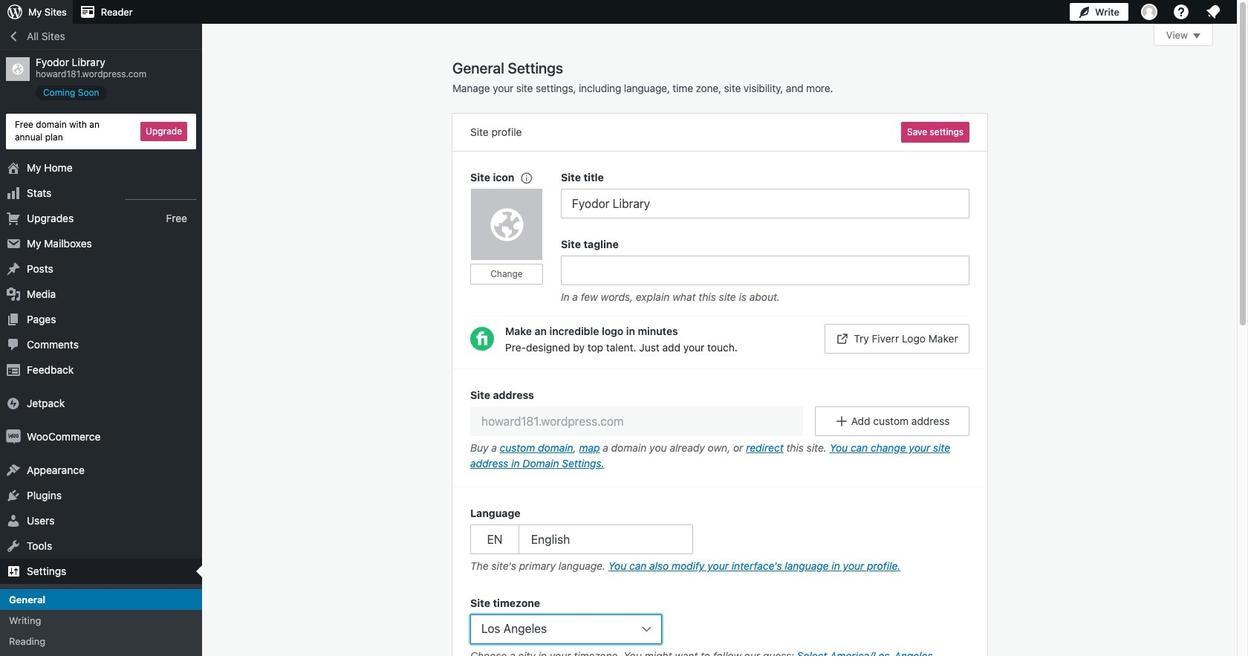 Task type: describe. For each thing, give the bounding box(es) containing it.
my profile image
[[1142, 4, 1158, 20]]

closed image
[[1194, 33, 1201, 39]]

highest hourly views 0 image
[[126, 190, 196, 200]]



Task type: vqa. For each thing, say whether or not it's contained in the screenshot.
second Toggle menu icon
no



Task type: locate. For each thing, give the bounding box(es) containing it.
main content
[[453, 24, 1214, 656]]

more information image
[[519, 171, 533, 184]]

1 vertical spatial img image
[[6, 429, 21, 444]]

1 img image from the top
[[6, 396, 21, 411]]

group
[[471, 169, 561, 308], [561, 169, 970, 219], [561, 236, 970, 308], [453, 369, 988, 488], [471, 505, 970, 578], [471, 595, 970, 656]]

0 vertical spatial img image
[[6, 396, 21, 411]]

2 img image from the top
[[6, 429, 21, 444]]

fiverr small logo image
[[471, 327, 494, 351]]

img image
[[6, 396, 21, 411], [6, 429, 21, 444]]

help image
[[1173, 3, 1191, 21]]

manage your notifications image
[[1205, 3, 1223, 21]]

None text field
[[561, 189, 970, 219], [561, 256, 970, 285], [471, 407, 804, 436], [561, 189, 970, 219], [561, 256, 970, 285], [471, 407, 804, 436]]



